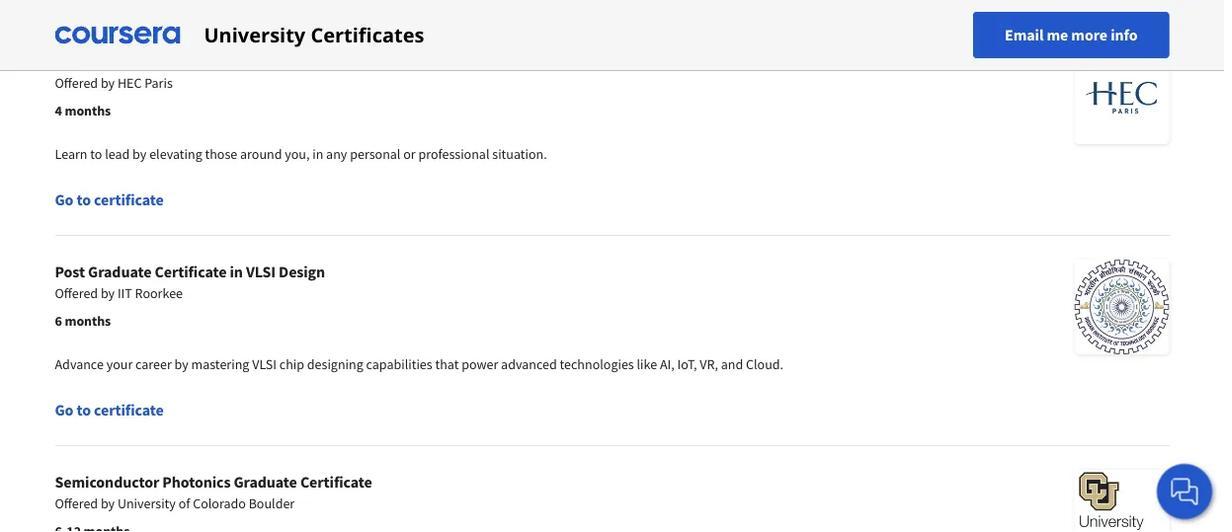 Task type: describe. For each thing, give the bounding box(es) containing it.
university certificates
[[204, 21, 425, 48]]

months inside the trust based leadership university certificate offered by hec paris 4 months
[[65, 102, 111, 120]]

to for graduate
[[77, 400, 91, 420]]

by inside semiconductor photonics graduate certificate offered by university of colorado boulder
[[101, 495, 115, 513]]

situation.
[[492, 145, 547, 163]]

professional
[[419, 145, 490, 163]]

chat with us image
[[1169, 476, 1201, 508]]

elevating
[[149, 145, 202, 163]]

vlsi inside post graduate certificate in vlsi design offered by iit roorkee 6 months
[[246, 262, 276, 282]]

more
[[1072, 25, 1108, 45]]

paris
[[145, 74, 173, 92]]

to for based
[[77, 190, 91, 210]]

me
[[1047, 25, 1069, 45]]

1 horizontal spatial in
[[313, 145, 324, 163]]

offered inside semiconductor photonics graduate certificate offered by university of colorado boulder
[[55, 495, 98, 513]]

offered inside the trust based leadership university certificate offered by hec paris 4 months
[[55, 74, 98, 92]]

go for trust based leadership university certificate
[[55, 190, 74, 210]]

boulder
[[249, 495, 295, 513]]

0 vertical spatial university
[[204, 21, 306, 48]]

certificate inside semiconductor photonics graduate certificate offered by university of colorado boulder
[[300, 472, 372, 492]]

info
[[1111, 25, 1138, 45]]

power
[[462, 356, 498, 374]]

personal
[[350, 145, 401, 163]]

university of colorado boulder image
[[1075, 470, 1170, 532]]

design
[[279, 262, 325, 282]]

certificate for based
[[94, 190, 164, 210]]

colorado
[[193, 495, 246, 513]]

hec
[[118, 74, 142, 92]]

email
[[1005, 25, 1044, 45]]

ai,
[[660, 356, 675, 374]]

email me more info button
[[973, 12, 1170, 58]]

1 vertical spatial vlsi
[[252, 356, 277, 374]]

semiconductor photonics graduate certificate offered by university of colorado boulder
[[55, 472, 372, 513]]

by inside the trust based leadership university certificate offered by hec paris 4 months
[[101, 74, 115, 92]]

designing
[[307, 356, 363, 374]]

leadership
[[138, 51, 215, 71]]

offered inside post graduate certificate in vlsi design offered by iit roorkee 6 months
[[55, 285, 98, 302]]

go to certificate for graduate
[[55, 400, 164, 420]]

vr,
[[700, 356, 718, 374]]

advanced
[[501, 356, 557, 374]]

trust
[[55, 51, 91, 71]]

hec paris image
[[1075, 49, 1170, 144]]

mastering
[[191, 356, 249, 374]]

that
[[435, 356, 459, 374]]

email me more info
[[1005, 25, 1138, 45]]

certificate inside post graduate certificate in vlsi design offered by iit roorkee 6 months
[[155, 262, 227, 282]]

any
[[326, 145, 347, 163]]

lead
[[105, 145, 130, 163]]

around
[[240, 145, 282, 163]]

of
[[179, 495, 190, 513]]

you,
[[285, 145, 310, 163]]

months inside post graduate certificate in vlsi design offered by iit roorkee 6 months
[[65, 312, 111, 330]]

learn
[[55, 145, 87, 163]]



Task type: vqa. For each thing, say whether or not it's contained in the screenshot.
'Request' corresponding to the right REQUEST INFO button
no



Task type: locate. For each thing, give the bounding box(es) containing it.
1 vertical spatial go
[[55, 400, 74, 420]]

1 go to certificate from the top
[[55, 190, 164, 210]]

certificates
[[311, 21, 425, 48]]

0 vertical spatial offered
[[55, 74, 98, 92]]

0 vertical spatial vlsi
[[246, 262, 276, 282]]

vlsi left "design"
[[246, 262, 276, 282]]

1 vertical spatial in
[[230, 262, 243, 282]]

months right 6
[[65, 312, 111, 330]]

in left any
[[313, 145, 324, 163]]

6
[[55, 312, 62, 330]]

1 vertical spatial offered
[[55, 285, 98, 302]]

0 vertical spatial certificate
[[292, 51, 364, 71]]

technologies
[[560, 356, 634, 374]]

by
[[101, 74, 115, 92], [133, 145, 147, 163], [101, 285, 115, 302], [175, 356, 189, 374], [101, 495, 115, 513]]

university down university certificates
[[218, 51, 289, 71]]

by down semiconductor
[[101, 495, 115, 513]]

go down advance
[[55, 400, 74, 420]]

graduate
[[88, 262, 152, 282], [234, 472, 297, 492]]

2 vertical spatial offered
[[55, 495, 98, 513]]

2 vertical spatial certificate
[[300, 472, 372, 492]]

offered down trust
[[55, 74, 98, 92]]

graduate inside post graduate certificate in vlsi design offered by iit roorkee 6 months
[[88, 262, 152, 282]]

capabilities
[[366, 356, 433, 374]]

iot,
[[678, 356, 697, 374]]

by right career
[[175, 356, 189, 374]]

1 vertical spatial certificate
[[155, 262, 227, 282]]

photonics
[[162, 472, 231, 492]]

university
[[204, 21, 306, 48], [218, 51, 289, 71], [118, 495, 176, 513]]

post graduate certificate in vlsi design offered by iit roorkee 6 months
[[55, 262, 325, 330]]

offered
[[55, 74, 98, 92], [55, 285, 98, 302], [55, 495, 98, 513]]

0 horizontal spatial in
[[230, 262, 243, 282]]

university inside semiconductor photonics graduate certificate offered by university of colorado boulder
[[118, 495, 176, 513]]

offered down post
[[55, 285, 98, 302]]

0 vertical spatial to
[[90, 145, 102, 163]]

university inside the trust based leadership university certificate offered by hec paris 4 months
[[218, 51, 289, 71]]

0 vertical spatial months
[[65, 102, 111, 120]]

certificate
[[94, 190, 164, 210], [94, 400, 164, 420]]

1 vertical spatial to
[[77, 190, 91, 210]]

based
[[94, 51, 135, 71]]

in inside post graduate certificate in vlsi design offered by iit roorkee 6 months
[[230, 262, 243, 282]]

by right lead
[[133, 145, 147, 163]]

advance
[[55, 356, 104, 374]]

like
[[637, 356, 657, 374]]

go down learn
[[55, 190, 74, 210]]

learn to lead by elevating those around you, in any personal or professional situation.
[[55, 145, 547, 163]]

0 horizontal spatial graduate
[[88, 262, 152, 282]]

iit roorkee image
[[1075, 260, 1170, 355]]

3 offered from the top
[[55, 495, 98, 513]]

to
[[90, 145, 102, 163], [77, 190, 91, 210], [77, 400, 91, 420]]

iit
[[118, 285, 132, 302]]

cloud.
[[746, 356, 784, 374]]

certificate inside the trust based leadership university certificate offered by hec paris 4 months
[[292, 51, 364, 71]]

2 go to certificate from the top
[[55, 400, 164, 420]]

post
[[55, 262, 85, 282]]

2 certificate from the top
[[94, 400, 164, 420]]

semiconductor
[[55, 472, 159, 492]]

in left "design"
[[230, 262, 243, 282]]

university left of
[[118, 495, 176, 513]]

1 vertical spatial certificate
[[94, 400, 164, 420]]

go
[[55, 190, 74, 210], [55, 400, 74, 420]]

certificate down your
[[94, 400, 164, 420]]

to left lead
[[90, 145, 102, 163]]

go to certificate down your
[[55, 400, 164, 420]]

1 months from the top
[[65, 102, 111, 120]]

1 offered from the top
[[55, 74, 98, 92]]

by inside post graduate certificate in vlsi design offered by iit roorkee 6 months
[[101, 285, 115, 302]]

1 certificate from the top
[[94, 190, 164, 210]]

1 vertical spatial graduate
[[234, 472, 297, 492]]

2 vertical spatial university
[[118, 495, 176, 513]]

go to certificate down lead
[[55, 190, 164, 210]]

months
[[65, 102, 111, 120], [65, 312, 111, 330]]

by left iit in the bottom of the page
[[101, 285, 115, 302]]

certificate down lead
[[94, 190, 164, 210]]

2 go from the top
[[55, 400, 74, 420]]

0 vertical spatial graduate
[[88, 262, 152, 282]]

1 vertical spatial university
[[218, 51, 289, 71]]

2 months from the top
[[65, 312, 111, 330]]

certificate for graduate
[[94, 400, 164, 420]]

2 offered from the top
[[55, 285, 98, 302]]

offered down semiconductor
[[55, 495, 98, 513]]

vlsi
[[246, 262, 276, 282], [252, 356, 277, 374]]

those
[[205, 145, 237, 163]]

to down learn
[[77, 190, 91, 210]]

roorkee
[[135, 285, 183, 302]]

0 vertical spatial in
[[313, 145, 324, 163]]

or
[[403, 145, 416, 163]]

vlsi left the chip
[[252, 356, 277, 374]]

in
[[313, 145, 324, 163], [230, 262, 243, 282]]

go to certificate for based
[[55, 190, 164, 210]]

chip
[[280, 356, 304, 374]]

your
[[106, 356, 133, 374]]

to down advance
[[77, 400, 91, 420]]

career
[[135, 356, 172, 374]]

go for post graduate certificate in vlsi design
[[55, 400, 74, 420]]

1 horizontal spatial graduate
[[234, 472, 297, 492]]

1 vertical spatial months
[[65, 312, 111, 330]]

4
[[55, 102, 62, 120]]

0 vertical spatial certificate
[[94, 190, 164, 210]]

1 vertical spatial go to certificate
[[55, 400, 164, 420]]

university up the trust based leadership university certificate offered by hec paris 4 months
[[204, 21, 306, 48]]

0 vertical spatial go to certificate
[[55, 190, 164, 210]]

graduate inside semiconductor photonics graduate certificate offered by university of colorado boulder
[[234, 472, 297, 492]]

2 vertical spatial to
[[77, 400, 91, 420]]

by left hec at the left top of page
[[101, 74, 115, 92]]

graduate up 'boulder'
[[234, 472, 297, 492]]

coursera image
[[55, 19, 180, 51]]

go to certificate
[[55, 190, 164, 210], [55, 400, 164, 420]]

trust based leadership university certificate offered by hec paris 4 months
[[55, 51, 364, 120]]

1 go from the top
[[55, 190, 74, 210]]

graduate up iit in the bottom of the page
[[88, 262, 152, 282]]

0 vertical spatial go
[[55, 190, 74, 210]]

advance your career by mastering vlsi chip designing capabilities that power advanced technologies like ai, iot, vr, and cloud.
[[55, 356, 784, 374]]

months right 4
[[65, 102, 111, 120]]

certificate
[[292, 51, 364, 71], [155, 262, 227, 282], [300, 472, 372, 492]]

and
[[721, 356, 743, 374]]



